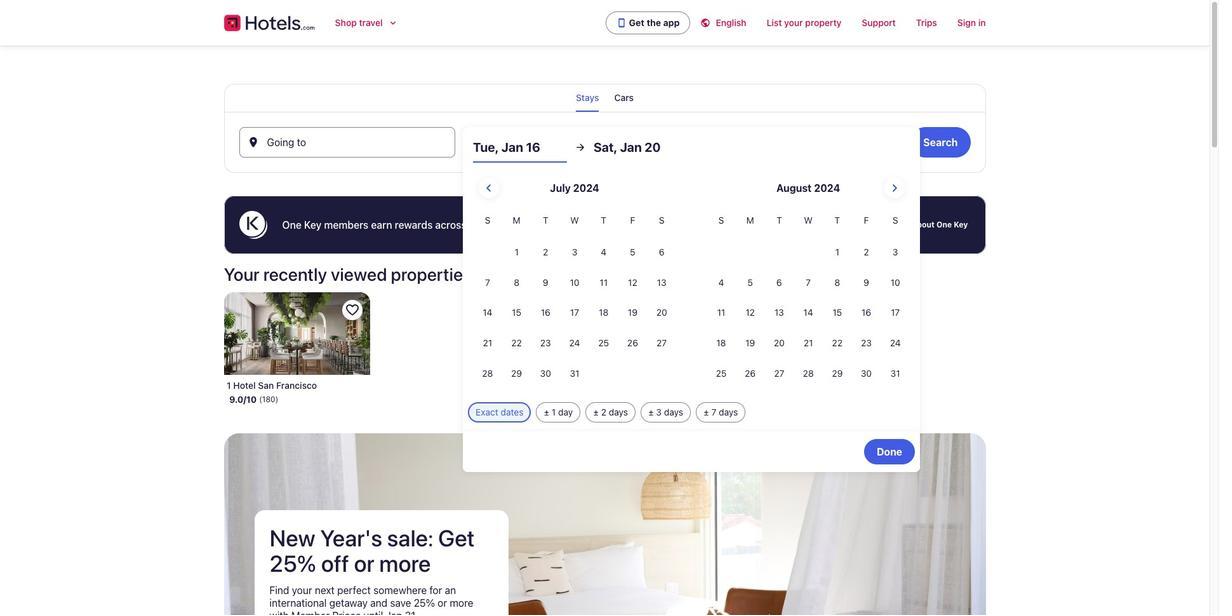 Task type: describe. For each thing, give the bounding box(es) containing it.
3 button for july 2024
[[560, 238, 590, 267]]

support link
[[852, 10, 907, 36]]

application inside new year's sale: get 25% off or more main content
[[473, 173, 910, 389]]

hotel
[[233, 380, 256, 390]]

1 horizontal spatial 25 button
[[707, 359, 736, 388]]

1 t from the left
[[543, 215, 549, 226]]

0 horizontal spatial 18 button
[[590, 298, 619, 327]]

2024 for july 2024
[[574, 182, 600, 194]]

days for ± 7 days
[[719, 407, 738, 417]]

download the app button image
[[617, 18, 627, 28]]

1 horizontal spatial 18 button
[[707, 329, 736, 358]]

5 inside august 2024 element
[[748, 277, 753, 288]]

july
[[550, 182, 571, 194]]

member
[[292, 610, 330, 615]]

13 inside august 2024 element
[[775, 307, 785, 318]]

across
[[435, 219, 467, 231]]

± for ± 2 days
[[594, 407, 599, 417]]

12 inside august 2024 element
[[746, 307, 755, 318]]

1 horizontal spatial key
[[954, 220, 969, 229]]

25 for top the 25 button
[[599, 338, 609, 348]]

1 inside august 2024 element
[[836, 246, 840, 257]]

shop travel
[[335, 17, 383, 28]]

sale:
[[387, 524, 434, 551]]

2 9 button from the left
[[852, 268, 881, 297]]

viewed
[[331, 264, 387, 285]]

until
[[364, 610, 383, 615]]

2 16 button from the left
[[852, 298, 881, 327]]

4 s from the left
[[893, 215, 899, 226]]

1 inside 1 hotel san francisco 9.0/10 (180)
[[226, 380, 231, 390]]

9.0/10
[[229, 394, 257, 404]]

29 for 1st 29 button from left
[[512, 368, 522, 379]]

august
[[777, 182, 812, 194]]

18 for right 18 'button'
[[717, 338, 727, 348]]

28 inside july 2024 element
[[482, 368, 493, 379]]

international
[[270, 597, 327, 608]]

3 for august 2024
[[893, 246, 899, 257]]

± for ± 7 days
[[704, 407, 709, 417]]

find your next perfect somewhere for an international getaway and save 25% or more with member prices until jan 31.
[[270, 584, 474, 615]]

jan 16 - jan 20 button
[[463, 127, 680, 158]]

properties
[[391, 264, 472, 285]]

days for ± 3 days
[[664, 407, 684, 417]]

1 s from the left
[[485, 215, 491, 226]]

4 for topmost "4" button
[[601, 246, 607, 257]]

19 for 19 "button" within august 2024 element
[[746, 338, 756, 348]]

list your property
[[767, 17, 842, 28]]

9 for first 9 button from left
[[543, 277, 549, 288]]

done
[[877, 446, 903, 457]]

0 vertical spatial 27 button
[[648, 329, 677, 358]]

san
[[258, 380, 274, 390]]

12 inside july 2024 element
[[628, 277, 638, 288]]

2 t from the left
[[601, 215, 607, 226]]

1 15 button from the left
[[502, 298, 531, 327]]

get the app link
[[606, 11, 691, 34]]

14 inside august 2024 element
[[804, 307, 814, 318]]

new year's sale: get 25% off or more main content
[[0, 46, 1210, 615]]

1 hotel san francisco 9.0/10 (180)
[[226, 380, 317, 404]]

new
[[270, 524, 316, 551]]

30 for second the 30 'button' from the left
[[861, 368, 872, 379]]

21 inside august 2024 element
[[804, 338, 813, 348]]

exact dates
[[476, 407, 524, 417]]

travel
[[359, 17, 383, 28]]

2 button for july 2024
[[531, 238, 560, 267]]

getaway
[[329, 597, 368, 608]]

jan 16 - jan 20
[[491, 142, 562, 153]]

± 2 days
[[594, 407, 628, 417]]

1 horizontal spatial and
[[572, 219, 589, 231]]

perfect
[[337, 584, 371, 596]]

vrbo
[[592, 219, 614, 231]]

30 for 1st the 30 'button'
[[540, 368, 551, 379]]

2 15 button from the left
[[823, 298, 852, 327]]

2 22 button from the left
[[823, 329, 852, 358]]

tue, jan 16 button
[[473, 132, 567, 163]]

2 10 button from the left
[[881, 268, 910, 297]]

20 inside 'jan 16 - jan 20' button
[[550, 142, 562, 153]]

25% inside find your next perfect somewhere for an international getaway and save 25% or more with member prices until jan 31.
[[414, 597, 435, 608]]

or inside find your next perfect somewhere for an international getaway and save 25% or more with member prices until jan 31.
[[438, 597, 447, 608]]

trailing image
[[388, 18, 398, 28]]

27 for the right 27 button
[[775, 368, 785, 379]]

1 vertical spatial 4 button
[[707, 268, 736, 297]]

save
[[390, 597, 411, 608]]

new year's sale: get 25% off or more
[[270, 524, 475, 577]]

± 3 days
[[649, 407, 684, 417]]

8 for first 8 button from the right
[[835, 277, 841, 288]]

sat, jan 20 button
[[594, 132, 688, 163]]

19 button inside july 2024 element
[[619, 298, 648, 327]]

sign in button
[[948, 10, 997, 36]]

sat, jan 20
[[594, 140, 661, 154]]

31 inside july 2024 element
[[570, 368, 580, 379]]

done button
[[865, 439, 916, 464]]

an
[[445, 584, 456, 596]]

english button
[[691, 10, 757, 36]]

2 24 button from the left
[[881, 329, 910, 358]]

0 horizontal spatial key
[[304, 219, 322, 231]]

1 button for august 2024
[[823, 238, 852, 267]]

hotels.com,
[[512, 219, 569, 231]]

one key members earn rewards across expedia, hotels.com, and vrbo
[[282, 219, 614, 231]]

2 28 button from the left
[[794, 359, 823, 388]]

directional image
[[575, 142, 586, 153]]

tab list inside new year's sale: get 25% off or more main content
[[224, 84, 986, 112]]

6 inside august 2024 element
[[777, 277, 783, 288]]

1 horizontal spatial 3
[[657, 407, 662, 417]]

tue,
[[473, 140, 499, 154]]

± 7 days
[[704, 407, 738, 417]]

m for august 2024
[[747, 215, 755, 226]]

0 horizontal spatial one
[[282, 219, 302, 231]]

hotels logo image
[[224, 13, 315, 33]]

search button
[[911, 127, 971, 158]]

jan inside find your next perfect somewhere for an international getaway and save 25% or more with member prices until jan 31.
[[386, 610, 402, 615]]

1 horizontal spatial 2
[[601, 407, 607, 417]]

0 vertical spatial 25 button
[[590, 329, 619, 358]]

28 inside august 2024 element
[[803, 368, 814, 379]]

1 vertical spatial 12 button
[[736, 298, 765, 327]]

-
[[524, 142, 528, 153]]

25 for the 25 button to the right
[[716, 368, 727, 379]]

shop
[[335, 17, 357, 28]]

(180)
[[259, 394, 278, 404]]

6 button inside july 2024 element
[[648, 238, 677, 267]]

get inside 'link'
[[629, 17, 645, 28]]

1 horizontal spatial 5 button
[[736, 268, 765, 297]]

with
[[270, 610, 289, 615]]

sign
[[958, 17, 977, 28]]

f for july 2024
[[631, 215, 636, 226]]

0 vertical spatial 12 button
[[619, 268, 648, 297]]

1 horizontal spatial 27 button
[[765, 359, 794, 388]]

more inside find your next perfect somewhere for an international getaway and save 25% or more with member prices until jan 31.
[[450, 597, 474, 608]]

27 for 27 button to the top
[[657, 338, 667, 348]]

± 1 day
[[544, 407, 573, 417]]

exact
[[476, 407, 499, 417]]

2 for august 2024
[[864, 246, 870, 257]]

1 horizontal spatial 26 button
[[736, 359, 765, 388]]

11 inside july 2024 element
[[600, 277, 608, 288]]

year's
[[320, 524, 382, 551]]

3 for july 2024
[[572, 246, 578, 257]]

m for july 2024
[[513, 215, 521, 226]]

9 for first 9 button from right
[[864, 277, 870, 288]]

your for list
[[785, 17, 803, 28]]

16 inside tue, jan 16 button
[[526, 140, 541, 154]]

7 inside august 2024 element
[[806, 277, 811, 288]]

list your property link
[[757, 10, 852, 36]]

in
[[979, 17, 986, 28]]

23 inside august 2024 element
[[862, 338, 872, 348]]

6 button inside august 2024 element
[[765, 268, 794, 297]]

next month image
[[887, 180, 903, 196]]

days for ± 2 days
[[609, 407, 628, 417]]

francisco
[[276, 380, 317, 390]]

off
[[321, 549, 349, 577]]

recently
[[264, 264, 327, 285]]

july 2024 element
[[473, 213, 677, 389]]

day
[[558, 407, 573, 417]]

stays link
[[576, 84, 599, 112]]

the
[[647, 17, 661, 28]]

find
[[270, 584, 289, 596]]

0 horizontal spatial 5 button
[[619, 238, 648, 267]]

10 inside july 2024 element
[[570, 277, 580, 288]]

2024 for august 2024
[[815, 182, 841, 194]]

jan inside button
[[502, 140, 524, 154]]

learn about one key
[[890, 220, 969, 229]]

1 8 button from the left
[[502, 268, 531, 297]]

property
[[806, 17, 842, 28]]

1 horizontal spatial 7
[[712, 407, 717, 417]]

19 button inside august 2024 element
[[736, 329, 765, 358]]

23 button inside july 2024 element
[[531, 329, 560, 358]]

2 21 button from the left
[[794, 329, 823, 358]]

search
[[924, 137, 958, 148]]

trips
[[917, 17, 938, 28]]

± for ± 3 days
[[649, 407, 654, 417]]

3 button for august 2024
[[881, 238, 910, 267]]

7 button inside july 2024 element
[[473, 268, 502, 297]]

0 vertical spatial 13 button
[[648, 268, 677, 297]]

stays
[[576, 92, 599, 103]]

1 horizontal spatial 13 button
[[765, 298, 794, 327]]

list
[[767, 17, 782, 28]]

20 inside august 2024 element
[[774, 338, 785, 348]]

prices
[[333, 610, 361, 615]]

4 t from the left
[[835, 215, 841, 226]]

breakfast, lunch, dinner served; alfresco dining image
[[224, 292, 370, 375]]



Task type: vqa. For each thing, say whether or not it's contained in the screenshot.


Task type: locate. For each thing, give the bounding box(es) containing it.
7 button
[[473, 268, 502, 297], [794, 268, 823, 297]]

2 14 button from the left
[[794, 298, 823, 327]]

1 28 button from the left
[[473, 359, 502, 388]]

16 inside july 2024 element
[[541, 307, 551, 318]]

1 horizontal spatial 18
[[717, 338, 727, 348]]

30
[[540, 368, 551, 379], [861, 368, 872, 379]]

0 vertical spatial 19 button
[[619, 298, 648, 327]]

small image
[[701, 18, 716, 28]]

8 inside august 2024 element
[[835, 277, 841, 288]]

0 horizontal spatial 4 button
[[590, 238, 619, 267]]

28 button
[[473, 359, 502, 388], [794, 359, 823, 388]]

1 vertical spatial 25 button
[[707, 359, 736, 388]]

w down august 2024
[[805, 215, 813, 226]]

2 w from the left
[[805, 215, 813, 226]]

one
[[282, 219, 302, 231], [937, 220, 952, 229]]

2 s from the left
[[659, 215, 665, 226]]

0 horizontal spatial 3 button
[[560, 238, 590, 267]]

key
[[304, 219, 322, 231], [954, 220, 969, 229]]

27
[[657, 338, 667, 348], [775, 368, 785, 379]]

26 inside july 2024 element
[[628, 338, 638, 348]]

31 inside august 2024 element
[[891, 368, 901, 379]]

1 10 from the left
[[570, 277, 580, 288]]

tue, jan 16
[[473, 140, 541, 154]]

0 vertical spatial 6
[[659, 246, 665, 257]]

0 horizontal spatial 2
[[543, 246, 549, 257]]

1 horizontal spatial 5
[[748, 277, 753, 288]]

0 vertical spatial 5 button
[[619, 238, 648, 267]]

2 29 from the left
[[832, 368, 843, 379]]

13 button
[[648, 268, 677, 297], [765, 298, 794, 327]]

get right sale:
[[438, 524, 475, 551]]

get inside 'new year's sale: get 25% off or more'
[[438, 524, 475, 551]]

1 horizontal spatial get
[[629, 17, 645, 28]]

2 for july 2024
[[543, 246, 549, 257]]

2 2 button from the left
[[852, 238, 881, 267]]

and inside find your next perfect somewhere for an international getaway and save 25% or more with member prices until jan 31.
[[370, 597, 388, 608]]

0 horizontal spatial 27
[[657, 338, 667, 348]]

18 for left 18 'button'
[[599, 307, 609, 318]]

1 vertical spatial 26
[[745, 368, 756, 379]]

0 horizontal spatial 19 button
[[619, 298, 648, 327]]

4 ± from the left
[[704, 407, 709, 417]]

1 horizontal spatial 15
[[833, 307, 843, 318]]

2 28 from the left
[[803, 368, 814, 379]]

2 30 button from the left
[[852, 359, 881, 388]]

17 button
[[560, 298, 590, 327], [881, 298, 910, 327]]

0 horizontal spatial 25
[[599, 338, 609, 348]]

7
[[485, 277, 490, 288], [806, 277, 811, 288], [712, 407, 717, 417]]

2 22 from the left
[[833, 338, 843, 348]]

1 14 button from the left
[[473, 298, 502, 327]]

w inside july 2024 element
[[571, 215, 579, 226]]

or down for
[[438, 597, 447, 608]]

15 inside august 2024 element
[[833, 307, 843, 318]]

14 button
[[473, 298, 502, 327], [794, 298, 823, 327]]

f for august 2024
[[864, 215, 869, 226]]

2 m from the left
[[747, 215, 755, 226]]

24 for second 24 button from the right
[[570, 338, 580, 348]]

0 horizontal spatial 22
[[512, 338, 522, 348]]

2 days from the left
[[664, 407, 684, 417]]

1 vertical spatial more
[[450, 597, 474, 608]]

0 horizontal spatial 25 button
[[590, 329, 619, 358]]

m inside august 2024 element
[[747, 215, 755, 226]]

1 29 button from the left
[[502, 359, 531, 388]]

or up the perfect
[[354, 549, 375, 577]]

1 24 button from the left
[[560, 329, 590, 358]]

10 inside august 2024 element
[[891, 277, 901, 288]]

29 inside august 2024 element
[[832, 368, 843, 379]]

1 23 from the left
[[541, 338, 551, 348]]

2 23 button from the left
[[852, 329, 881, 358]]

0 vertical spatial 26 button
[[619, 329, 648, 358]]

17 inside august 2024 element
[[891, 307, 900, 318]]

0 horizontal spatial 13 button
[[648, 268, 677, 297]]

and left the vrbo
[[572, 219, 589, 231]]

1 horizontal spatial 28 button
[[794, 359, 823, 388]]

25 inside july 2024 element
[[599, 338, 609, 348]]

9 inside july 2024 element
[[543, 277, 549, 288]]

previous month image
[[481, 180, 497, 196]]

0 horizontal spatial 15 button
[[502, 298, 531, 327]]

27 button
[[648, 329, 677, 358], [765, 359, 794, 388]]

31 button
[[560, 359, 590, 388], [881, 359, 910, 388]]

sat,
[[594, 140, 618, 154]]

11 inside august 2024 element
[[718, 307, 726, 318]]

1 horizontal spatial 29
[[832, 368, 843, 379]]

1 23 button from the left
[[531, 329, 560, 358]]

app
[[664, 17, 680, 28]]

± right ± 2 days at the bottom of page
[[649, 407, 654, 417]]

20 inside july 2024 element
[[657, 307, 668, 318]]

2 29 button from the left
[[823, 359, 852, 388]]

1 vertical spatial 6
[[777, 277, 783, 288]]

1 16 button from the left
[[531, 298, 560, 327]]

1 3 button from the left
[[560, 238, 590, 267]]

1 17 from the left
[[571, 307, 580, 318]]

3 button
[[560, 238, 590, 267], [881, 238, 910, 267]]

1 31 button from the left
[[560, 359, 590, 388]]

1 horizontal spatial 25
[[716, 368, 727, 379]]

your for find
[[292, 584, 312, 596]]

1 2 button from the left
[[531, 238, 560, 267]]

2 horizontal spatial 2
[[864, 246, 870, 257]]

cars link
[[615, 84, 634, 112]]

11
[[600, 277, 608, 288], [718, 307, 726, 318]]

24 button
[[560, 329, 590, 358], [881, 329, 910, 358]]

0 horizontal spatial 26
[[628, 338, 638, 348]]

earn
[[371, 219, 392, 231]]

18 inside july 2024 element
[[599, 307, 609, 318]]

1 28 from the left
[[482, 368, 493, 379]]

2 2024 from the left
[[815, 182, 841, 194]]

english
[[716, 17, 747, 28]]

0 vertical spatial more
[[380, 549, 431, 577]]

1 9 from the left
[[543, 277, 549, 288]]

3 button down hotels.com,
[[560, 238, 590, 267]]

members
[[324, 219, 369, 231]]

1 horizontal spatial 21 button
[[794, 329, 823, 358]]

1 horizontal spatial more
[[450, 597, 474, 608]]

1 vertical spatial 5 button
[[736, 268, 765, 297]]

cars
[[615, 92, 634, 103]]

1 10 button from the left
[[560, 268, 590, 297]]

more up "somewhere"
[[380, 549, 431, 577]]

2 10 from the left
[[891, 277, 901, 288]]

31.
[[405, 610, 418, 615]]

2 8 from the left
[[835, 277, 841, 288]]

next
[[315, 584, 335, 596]]

0 horizontal spatial 31
[[570, 368, 580, 379]]

0 horizontal spatial 28 button
[[473, 359, 502, 388]]

0 horizontal spatial 20 button
[[648, 298, 677, 327]]

12
[[628, 277, 638, 288], [746, 307, 755, 318]]

22 inside july 2024 element
[[512, 338, 522, 348]]

1 horizontal spatial 11
[[718, 307, 726, 318]]

1 horizontal spatial 27
[[775, 368, 785, 379]]

7 inside july 2024 element
[[485, 277, 490, 288]]

1 inside july 2024 element
[[515, 246, 519, 257]]

2 15 from the left
[[833, 307, 843, 318]]

1 14 from the left
[[483, 307, 493, 318]]

0 horizontal spatial 12
[[628, 277, 638, 288]]

10 button
[[560, 268, 590, 297], [881, 268, 910, 297]]

1 vertical spatial 12
[[746, 307, 755, 318]]

2 inside july 2024 element
[[543, 246, 549, 257]]

your recently viewed properties
[[224, 264, 472, 285]]

14 inside july 2024 element
[[483, 307, 493, 318]]

get the app
[[629, 17, 680, 28]]

1 9 button from the left
[[531, 268, 560, 297]]

days
[[609, 407, 628, 417], [664, 407, 684, 417], [719, 407, 738, 417]]

1 horizontal spatial 22
[[833, 338, 843, 348]]

1 horizontal spatial 22 button
[[823, 329, 852, 358]]

key left members
[[304, 219, 322, 231]]

18 inside august 2024 element
[[717, 338, 727, 348]]

2 8 button from the left
[[823, 268, 852, 297]]

w left the vrbo
[[571, 215, 579, 226]]

0 vertical spatial 11 button
[[590, 268, 619, 297]]

29 for second 29 button from left
[[832, 368, 843, 379]]

20 inside sat, jan 20 button
[[645, 140, 661, 154]]

30 inside july 2024 element
[[540, 368, 551, 379]]

1 vertical spatial your
[[292, 584, 312, 596]]

0 vertical spatial 5
[[630, 246, 636, 257]]

19 button
[[619, 298, 648, 327], [736, 329, 765, 358]]

2 14 from the left
[[804, 307, 814, 318]]

2 17 button from the left
[[881, 298, 910, 327]]

days left ± 7 days
[[664, 407, 684, 417]]

1 17 button from the left
[[560, 298, 590, 327]]

0 horizontal spatial 6 button
[[648, 238, 677, 267]]

6 button
[[648, 238, 677, 267], [765, 268, 794, 297]]

1 horizontal spatial or
[[438, 597, 447, 608]]

w for august
[[805, 215, 813, 226]]

0 vertical spatial get
[[629, 17, 645, 28]]

f left learn
[[864, 215, 869, 226]]

25% up find
[[270, 549, 317, 577]]

1 horizontal spatial 9 button
[[852, 268, 881, 297]]

6 inside july 2024 element
[[659, 246, 665, 257]]

1 horizontal spatial 1 button
[[823, 238, 852, 267]]

1 8 from the left
[[514, 277, 520, 288]]

2 24 from the left
[[891, 338, 901, 348]]

1 1 button from the left
[[502, 238, 531, 267]]

0 horizontal spatial 17
[[571, 307, 580, 318]]

15 for 2nd 15 button from the right
[[512, 307, 522, 318]]

1 horizontal spatial 10 button
[[881, 268, 910, 297]]

get
[[629, 17, 645, 28], [438, 524, 475, 551]]

0 vertical spatial 12
[[628, 277, 638, 288]]

3 ± from the left
[[649, 407, 654, 417]]

2 1 button from the left
[[823, 238, 852, 267]]

1 f from the left
[[631, 215, 636, 226]]

learn about one key link
[[887, 215, 971, 235]]

key right about
[[954, 220, 969, 229]]

1 horizontal spatial 10
[[891, 277, 901, 288]]

21 button
[[473, 329, 502, 358], [794, 329, 823, 358]]

2024
[[574, 182, 600, 194], [815, 182, 841, 194]]

1 vertical spatial get
[[438, 524, 475, 551]]

9 button
[[531, 268, 560, 297], [852, 268, 881, 297]]

21 inside july 2024 element
[[483, 338, 493, 348]]

3
[[572, 246, 578, 257], [893, 246, 899, 257], [657, 407, 662, 417]]

2 ± from the left
[[594, 407, 599, 417]]

0 horizontal spatial 7
[[485, 277, 490, 288]]

16 inside 'jan 16 - jan 20' button
[[510, 142, 521, 153]]

19 for 19 "button" in the july 2024 element
[[628, 307, 638, 318]]

19 inside august 2024 element
[[746, 338, 756, 348]]

22 button
[[502, 329, 531, 358], [823, 329, 852, 358]]

w for july
[[571, 215, 579, 226]]

1 horizontal spatial one
[[937, 220, 952, 229]]

12 button
[[619, 268, 648, 297], [736, 298, 765, 327]]

your
[[224, 264, 260, 285]]

1 horizontal spatial 8
[[835, 277, 841, 288]]

13 inside july 2024 element
[[657, 277, 667, 288]]

1 days from the left
[[609, 407, 628, 417]]

16 inside august 2024 element
[[862, 307, 872, 318]]

0 horizontal spatial 11
[[600, 277, 608, 288]]

get right download the app button icon
[[629, 17, 645, 28]]

2024 right "august"
[[815, 182, 841, 194]]

27 inside july 2024 element
[[657, 338, 667, 348]]

15
[[512, 307, 522, 318], [833, 307, 843, 318]]

4 for "4" button to the bottom
[[719, 277, 725, 288]]

25 inside august 2024 element
[[716, 368, 727, 379]]

1 horizontal spatial 4
[[719, 277, 725, 288]]

22 inside august 2024 element
[[833, 338, 843, 348]]

2 inside august 2024 element
[[864, 246, 870, 257]]

about
[[913, 220, 935, 229]]

3 days from the left
[[719, 407, 738, 417]]

1 vertical spatial 19
[[746, 338, 756, 348]]

1 vertical spatial 11 button
[[707, 298, 736, 327]]

26 inside august 2024 element
[[745, 368, 756, 379]]

trips link
[[907, 10, 948, 36]]

your
[[785, 17, 803, 28], [292, 584, 312, 596]]

23 button inside august 2024 element
[[852, 329, 881, 358]]

1 w from the left
[[571, 215, 579, 226]]

19 inside july 2024 element
[[628, 307, 638, 318]]

9 inside august 2024 element
[[864, 277, 870, 288]]

1 21 button from the left
[[473, 329, 502, 358]]

or inside 'new year's sale: get 25% off or more'
[[354, 549, 375, 577]]

0 vertical spatial 19
[[628, 307, 638, 318]]

30 button
[[531, 359, 560, 388], [852, 359, 881, 388]]

for
[[430, 584, 442, 596]]

2 9 from the left
[[864, 277, 870, 288]]

1 29 from the left
[[512, 368, 522, 379]]

25
[[599, 338, 609, 348], [716, 368, 727, 379]]

23 inside july 2024 element
[[541, 338, 551, 348]]

july 2024
[[550, 182, 600, 194]]

1 31 from the left
[[570, 368, 580, 379]]

8 for 1st 8 button
[[514, 277, 520, 288]]

Save 1 Hotel San Francisco to a trip checkbox
[[342, 300, 363, 320]]

more inside 'new year's sale: get 25% off or more'
[[380, 549, 431, 577]]

30 inside august 2024 element
[[861, 368, 872, 379]]

0 horizontal spatial 1 button
[[502, 238, 531, 267]]

f right the vrbo
[[631, 215, 636, 226]]

2024 right july at the left of page
[[574, 182, 600, 194]]

1 horizontal spatial 20 button
[[765, 329, 794, 358]]

2 17 from the left
[[891, 307, 900, 318]]

1 m from the left
[[513, 215, 521, 226]]

days left ± 3 days at the right bottom of page
[[609, 407, 628, 417]]

17 inside july 2024 element
[[571, 307, 580, 318]]

1 21 from the left
[[483, 338, 493, 348]]

1
[[515, 246, 519, 257], [836, 246, 840, 257], [226, 380, 231, 390], [552, 407, 556, 417]]

august 2024
[[777, 182, 841, 194]]

0 horizontal spatial 21
[[483, 338, 493, 348]]

1 horizontal spatial 23 button
[[852, 329, 881, 358]]

0 horizontal spatial get
[[438, 524, 475, 551]]

f inside august 2024 element
[[864, 215, 869, 226]]

27 inside august 2024 element
[[775, 368, 785, 379]]

2 7 button from the left
[[794, 268, 823, 297]]

your up international
[[292, 584, 312, 596]]

s
[[485, 215, 491, 226], [659, 215, 665, 226], [719, 215, 724, 226], [893, 215, 899, 226]]

0 horizontal spatial 2 button
[[531, 238, 560, 267]]

1 30 button from the left
[[531, 359, 560, 388]]

tab list containing stays
[[224, 84, 986, 112]]

0 horizontal spatial w
[[571, 215, 579, 226]]

1 horizontal spatial 9
[[864, 277, 870, 288]]

6
[[659, 246, 665, 257], [777, 277, 783, 288]]

rewards
[[395, 219, 433, 231]]

m inside july 2024 element
[[513, 215, 521, 226]]

25% inside 'new year's sale: get 25% off or more'
[[270, 549, 317, 577]]

1 vertical spatial 18
[[717, 338, 727, 348]]

0 horizontal spatial 29 button
[[502, 359, 531, 388]]

5 inside july 2024 element
[[630, 246, 636, 257]]

3 s from the left
[[719, 215, 724, 226]]

2 30 from the left
[[861, 368, 872, 379]]

15 for second 15 button from the left
[[833, 307, 843, 318]]

1 22 button from the left
[[502, 329, 531, 358]]

0 vertical spatial 6 button
[[648, 238, 677, 267]]

± right ± 3 days at the right bottom of page
[[704, 407, 709, 417]]

august 2024 element
[[707, 213, 910, 389]]

w inside august 2024 element
[[805, 215, 813, 226]]

7 button inside august 2024 element
[[794, 268, 823, 297]]

2 3 button from the left
[[881, 238, 910, 267]]

8 button
[[502, 268, 531, 297], [823, 268, 852, 297]]

1 horizontal spatial 30
[[861, 368, 872, 379]]

application containing july 2024
[[473, 173, 910, 389]]

1 vertical spatial 20 button
[[765, 329, 794, 358]]

24 for second 24 button from left
[[891, 338, 901, 348]]

2 f from the left
[[864, 215, 869, 226]]

2 21 from the left
[[804, 338, 813, 348]]

1 30 from the left
[[540, 368, 551, 379]]

3 button down learn
[[881, 238, 910, 267]]

± right "day"
[[594, 407, 599, 417]]

days right ± 3 days at the right bottom of page
[[719, 407, 738, 417]]

1 horizontal spatial 2 button
[[852, 238, 881, 267]]

20 button
[[648, 298, 677, 327], [765, 329, 794, 358]]

your inside find your next perfect somewhere for an international getaway and save 25% or more with member prices until jan 31.
[[292, 584, 312, 596]]

0 horizontal spatial 26 button
[[619, 329, 648, 358]]

somewhere
[[374, 584, 427, 596]]

0 horizontal spatial 17 button
[[560, 298, 590, 327]]

15 inside july 2024 element
[[512, 307, 522, 318]]

22 for 2nd 22 button from the left
[[833, 338, 843, 348]]

22 for 2nd 22 button from the right
[[512, 338, 522, 348]]

1 button for july 2024
[[502, 238, 531, 267]]

1 ± from the left
[[544, 407, 550, 417]]

1 24 from the left
[[570, 338, 580, 348]]

1 2024 from the left
[[574, 182, 600, 194]]

0 horizontal spatial 25%
[[270, 549, 317, 577]]

and up until
[[370, 597, 388, 608]]

8 inside july 2024 element
[[514, 277, 520, 288]]

1 7 button from the left
[[473, 268, 502, 297]]

1 horizontal spatial 4 button
[[707, 268, 736, 297]]

dates
[[501, 407, 524, 417]]

1 horizontal spatial 7 button
[[794, 268, 823, 297]]

0 horizontal spatial 21 button
[[473, 329, 502, 358]]

your right list at the right top
[[785, 17, 803, 28]]

3 inside july 2024 element
[[572, 246, 578, 257]]

1 22 from the left
[[512, 338, 522, 348]]

29 inside july 2024 element
[[512, 368, 522, 379]]

0 vertical spatial 4 button
[[590, 238, 619, 267]]

± left "day"
[[544, 407, 550, 417]]

0 vertical spatial or
[[354, 549, 375, 577]]

2 23 from the left
[[862, 338, 872, 348]]

25%
[[270, 549, 317, 577], [414, 597, 435, 608]]

10
[[570, 277, 580, 288], [891, 277, 901, 288]]

0 horizontal spatial 9 button
[[531, 268, 560, 297]]

0 horizontal spatial 18
[[599, 307, 609, 318]]

2 31 from the left
[[891, 368, 901, 379]]

sign in
[[958, 17, 986, 28]]

8
[[514, 277, 520, 288], [835, 277, 841, 288]]

2 button for august 2024
[[852, 238, 881, 267]]

1 15 from the left
[[512, 307, 522, 318]]

26
[[628, 338, 638, 348], [745, 368, 756, 379]]

1 horizontal spatial 12 button
[[736, 298, 765, 327]]

expedia,
[[469, 219, 510, 231]]

f inside july 2024 element
[[631, 215, 636, 226]]

0 vertical spatial 26
[[628, 338, 638, 348]]

1 vertical spatial 19 button
[[736, 329, 765, 358]]

1 vertical spatial 26 button
[[736, 359, 765, 388]]

support
[[862, 17, 896, 28]]

3 inside august 2024 element
[[893, 246, 899, 257]]

± for ± 1 day
[[544, 407, 550, 417]]

0 horizontal spatial 2024
[[574, 182, 600, 194]]

1 horizontal spatial 6 button
[[765, 268, 794, 297]]

or
[[354, 549, 375, 577], [438, 597, 447, 608]]

one up recently
[[282, 219, 302, 231]]

0 horizontal spatial 12 button
[[619, 268, 648, 297]]

2 31 button from the left
[[881, 359, 910, 388]]

tab list
[[224, 84, 986, 112]]

application
[[473, 173, 910, 389]]

one right about
[[937, 220, 952, 229]]

0 horizontal spatial 10 button
[[560, 268, 590, 297]]

more down an
[[450, 597, 474, 608]]

shop travel button
[[325, 10, 408, 36]]

0 vertical spatial your
[[785, 17, 803, 28]]

3 t from the left
[[777, 215, 783, 226]]

1 horizontal spatial your
[[785, 17, 803, 28]]

25 button
[[590, 329, 619, 358], [707, 359, 736, 388]]

25% up 31.
[[414, 597, 435, 608]]

learn
[[890, 220, 911, 229]]

0 horizontal spatial and
[[370, 597, 388, 608]]



